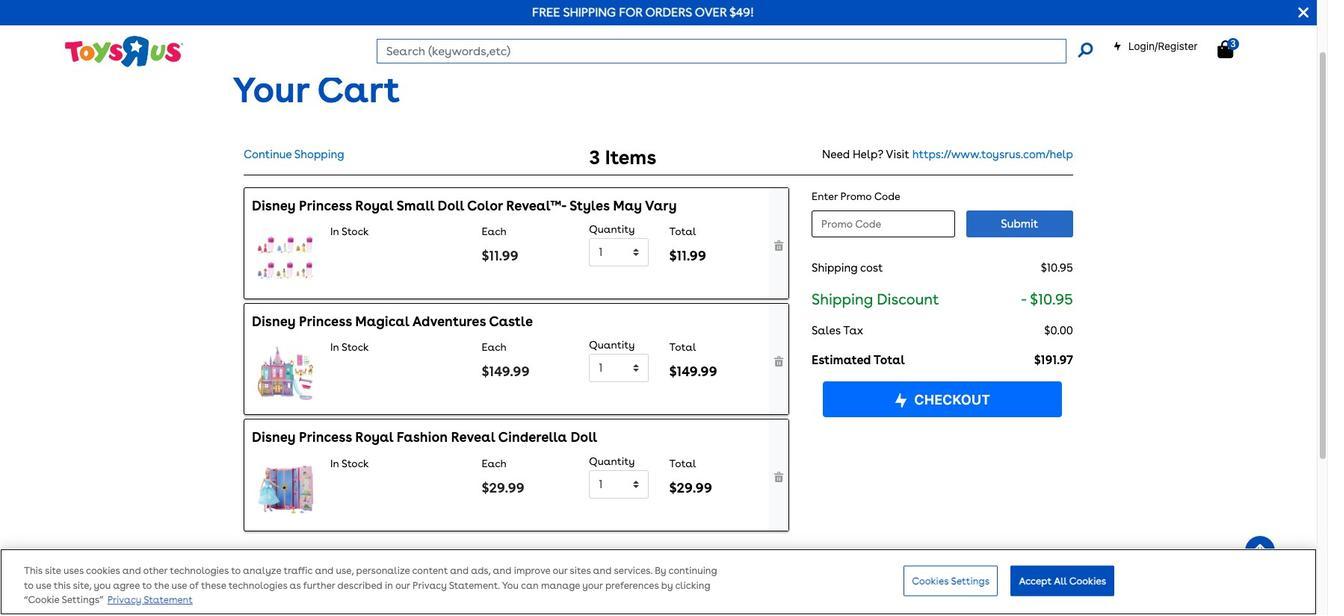 Task type: vqa. For each thing, say whether or not it's contained in the screenshot.


Task type: describe. For each thing, give the bounding box(es) containing it.
accept all cookies button
[[1011, 566, 1115, 597]]

by
[[661, 581, 673, 592]]

continue shopping
[[244, 148, 344, 161]]

your cart
[[232, 68, 400, 111]]

3 for 3 items
[[589, 145, 600, 169]]

1 horizontal spatial our
[[553, 566, 568, 577]]

small
[[397, 198, 434, 214]]

styles
[[570, 198, 610, 214]]

code
[[874, 190, 901, 202]]

the
[[154, 581, 169, 592]]

personalize
[[356, 566, 410, 577]]

sales
[[812, 325, 841, 338]]

$0.00
[[1044, 325, 1073, 338]]

about
[[883, 558, 918, 572]]

Enter Keyword or Item No. search field
[[377, 39, 1066, 64]]

privacy inside this site uses cookies and other technologies to analyze traffic and use, personalize content and ads, and improve our sites and services. by continuing to use this site, you agree to the use of these technologies as further described in our privacy statement. you can manage your preferences by clicking "cookie settings"
[[413, 581, 447, 592]]

-
[[1021, 291, 1027, 309]]

1 horizontal spatial to
[[142, 581, 152, 592]]

over
[[695, 5, 727, 19]]

in
[[385, 581, 393, 592]]

color
[[467, 198, 503, 214]]

preferences
[[605, 581, 659, 592]]

other
[[143, 566, 168, 577]]

continuing
[[669, 566, 717, 577]]

disney princess magical adventures castle
[[252, 314, 533, 330]]

site
[[45, 566, 61, 577]]

stock for small
[[342, 226, 369, 238]]

enter
[[812, 190, 838, 202]]

cookies inside button
[[912, 576, 949, 587]]

disney for disney princess royal small doll color reveal™- styles may vary
[[252, 198, 296, 214]]

continue
[[244, 148, 292, 161]]

stock for fashion
[[342, 458, 369, 470]]

you
[[94, 581, 111, 592]]

vary
[[645, 198, 677, 214]]

royal for fashion
[[355, 430, 393, 446]]

your
[[582, 581, 603, 592]]

cookies
[[86, 566, 120, 577]]

$11.99 for total
[[669, 248, 706, 264]]

estimated
[[812, 353, 871, 368]]

need help? visit https://www.toysrus.com/help
[[822, 148, 1073, 161]]

promo
[[841, 190, 872, 202]]

accept all cookies
[[1019, 576, 1106, 587]]

sales tax
[[812, 325, 863, 338]]

0 vertical spatial technologies
[[170, 566, 229, 577]]

magical
[[355, 314, 409, 330]]

fashion
[[397, 430, 448, 446]]

disney princess royal fashion reveal cinderella doll
[[252, 430, 598, 446]]

4 and from the left
[[493, 566, 512, 577]]

quantity for reveal™-
[[589, 224, 635, 235]]

$149.99 for each
[[482, 364, 530, 380]]

about us
[[883, 582, 927, 594]]

cookies inside button
[[1069, 576, 1106, 587]]

cookies settings
[[912, 576, 990, 587]]

free shipping for orders over $49!
[[532, 5, 754, 19]]

settings"
[[62, 595, 104, 607]]

customer service
[[670, 558, 770, 572]]

login/register button
[[1113, 39, 1198, 54]]

statement
[[144, 595, 193, 607]]

in stock for adventures
[[330, 342, 369, 354]]

castle
[[489, 314, 533, 330]]

$11.99 for each
[[482, 248, 519, 264]]

shopping bag image
[[1218, 40, 1233, 58]]

your
[[232, 68, 309, 111]]

submit button
[[966, 211, 1073, 238]]

site,
[[73, 581, 91, 592]]

1 vertical spatial our
[[395, 581, 410, 592]]

estimated total
[[812, 353, 905, 368]]

about
[[883, 582, 913, 594]]

$191.97
[[1034, 353, 1073, 368]]

2 and from the left
[[315, 566, 334, 577]]

Enter Promo Code text field
[[812, 211, 955, 238]]

settings
[[951, 576, 990, 587]]

total for $149.99
[[669, 342, 696, 354]]

this
[[24, 566, 43, 577]]

trash icon image for $29.99
[[773, 472, 785, 484]]

$49!
[[730, 5, 754, 19]]

described
[[338, 581, 382, 592]]

disney for disney princess magical adventures castle
[[252, 314, 296, 330]]

royal for small
[[355, 198, 393, 214]]

statement.
[[449, 581, 500, 592]]

traffic
[[284, 566, 313, 577]]

shipping discount
[[812, 291, 939, 309]]

princess for disney princess royal fashion reveal cinderella doll
[[299, 430, 352, 446]]

agree
[[113, 581, 140, 592]]

uses
[[63, 566, 84, 577]]

improve
[[514, 566, 550, 577]]

accept
[[1019, 576, 1052, 587]]

cost
[[860, 261, 883, 275]]

$149.99 for total
[[669, 364, 717, 380]]

manage
[[541, 581, 580, 592]]

service
[[728, 558, 770, 572]]

each for $29.99
[[482, 458, 507, 470]]

total for $11.99
[[669, 226, 696, 238]]

in stock for small
[[330, 226, 369, 238]]

$29.99 for each
[[482, 480, 524, 496]]

each for $149.99
[[482, 342, 507, 354]]

princess for disney princess magical adventures castle
[[299, 314, 352, 330]]

shipping for shipping discount
[[812, 291, 873, 309]]

need
[[822, 148, 850, 161]]

in for small
[[330, 226, 339, 238]]

0 vertical spatial doll
[[438, 198, 464, 214]]

https://www.toysrus.com/help
[[913, 148, 1073, 161]]

enter promo code
[[812, 190, 901, 202]]

trash icon image for $11.99
[[773, 240, 785, 252]]



Task type: locate. For each thing, give the bounding box(es) containing it.
in
[[330, 226, 339, 238], [330, 342, 339, 354], [330, 458, 339, 470]]

0 vertical spatial in
[[330, 226, 339, 238]]

our up manage
[[553, 566, 568, 577]]

3 in stock from the top
[[330, 458, 369, 470]]

1 vertical spatial doll
[[571, 430, 598, 446]]

2 quantity from the top
[[589, 340, 635, 352]]

0 vertical spatial disney
[[252, 198, 296, 214]]

you
[[502, 581, 519, 592]]

2 vertical spatial each
[[482, 458, 507, 470]]

in stock right "disney princess royal small doll color reveal™- styles may vary" image
[[330, 226, 369, 238]]

1 vertical spatial disney
[[252, 314, 296, 330]]

1 and from the left
[[122, 566, 141, 577]]

contact us link
[[670, 582, 723, 594]]

in stock right disney princess royal fashion reveal cinderella doll image
[[330, 458, 369, 470]]

0 horizontal spatial 3
[[589, 145, 600, 169]]

use left of
[[172, 581, 187, 592]]

0 vertical spatial $10.95
[[1041, 261, 1073, 275]]

each down color
[[482, 226, 507, 238]]

shipping
[[563, 5, 616, 19]]

our right in
[[395, 581, 410, 592]]

1 horizontal spatial doll
[[571, 430, 598, 446]]

stock down disney princess royal fashion reveal cinderella doll
[[342, 458, 369, 470]]

by
[[655, 566, 666, 577]]

3 items
[[589, 145, 657, 169]]

princess left magical
[[299, 314, 352, 330]]

2 $149.99 from the left
[[669, 364, 717, 380]]

2 $29.99 from the left
[[669, 480, 712, 496]]

2 vertical spatial in
[[330, 458, 339, 470]]

royal
[[355, 198, 393, 214], [355, 430, 393, 446]]

2 stock from the top
[[342, 342, 369, 354]]

0 horizontal spatial our
[[395, 581, 410, 592]]

2 royal from the top
[[355, 430, 393, 446]]

and up statement.
[[450, 566, 469, 577]]

technologies up of
[[170, 566, 229, 577]]

us down customer service
[[712, 582, 723, 594]]

this
[[54, 581, 71, 592]]

stock for adventures
[[342, 342, 369, 354]]

each down castle
[[482, 342, 507, 354]]

discount
[[877, 291, 939, 309]]

$29.99 for total
[[669, 480, 712, 496]]

trash icon image
[[773, 240, 785, 252], [773, 356, 785, 368], [773, 472, 785, 484]]

2 in from the top
[[330, 342, 339, 354]]

3 and from the left
[[450, 566, 469, 577]]

these
[[201, 581, 226, 592]]

to left the
[[142, 581, 152, 592]]

0 horizontal spatial cookies
[[912, 576, 949, 587]]

to
[[231, 566, 241, 577], [24, 581, 33, 592], [142, 581, 152, 592]]

$11.99
[[482, 248, 519, 264], [669, 248, 706, 264]]

disney princess royal fashion reveal cinderella doll image
[[258, 456, 313, 524]]

0 horizontal spatial doll
[[438, 198, 464, 214]]

can
[[521, 581, 539, 592]]

1 vertical spatial privacy
[[107, 595, 141, 607]]

$11.99 down color
[[482, 248, 519, 264]]

1 vertical spatial stock
[[342, 342, 369, 354]]

https://www.toysrus.com/help link
[[913, 148, 1073, 161]]

and up the you
[[493, 566, 512, 577]]

2 horizontal spatial to
[[231, 566, 241, 577]]

0 vertical spatial our
[[553, 566, 568, 577]]

0 vertical spatial princess
[[299, 198, 352, 214]]

2 vertical spatial princess
[[299, 430, 352, 446]]

stock down magical
[[342, 342, 369, 354]]

content
[[412, 566, 448, 577]]

total for $29.99
[[669, 458, 696, 470]]

analyze
[[243, 566, 281, 577]]

1 in from the top
[[330, 226, 339, 238]]

doll left color
[[438, 198, 464, 214]]

disney up disney princess royal fashion reveal cinderella doll image
[[252, 430, 296, 446]]

0 vertical spatial in stock
[[330, 226, 369, 238]]

0 vertical spatial trash icon image
[[773, 240, 785, 252]]

about us link
[[883, 582, 927, 594]]

1 princess from the top
[[299, 198, 352, 214]]

$29.99
[[482, 480, 524, 496], [669, 480, 712, 496]]

3 disney from the top
[[252, 430, 296, 446]]

shipping for shipping cost
[[812, 261, 858, 275]]

2 vertical spatial trash icon image
[[773, 472, 785, 484]]

cookies
[[912, 576, 949, 587], [1069, 576, 1106, 587]]

disney for disney princess royal fashion reveal cinderella doll
[[252, 430, 296, 446]]

customer
[[670, 558, 726, 572]]

princess for disney princess royal small doll color reveal™- styles may vary
[[299, 198, 352, 214]]

2 use from the left
[[172, 581, 187, 592]]

0 vertical spatial stock
[[342, 226, 369, 238]]

1 $11.99 from the left
[[482, 248, 519, 264]]

0 horizontal spatial use
[[36, 581, 51, 592]]

princess up disney princess royal fashion reveal cinderella doll image
[[299, 430, 352, 446]]

3 right login/register
[[1231, 38, 1236, 49]]

sites
[[570, 566, 591, 577]]

reveal
[[451, 430, 495, 446]]

1 each from the top
[[482, 226, 507, 238]]

cinderella
[[498, 430, 567, 446]]

stock
[[342, 226, 369, 238], [342, 342, 369, 354], [342, 458, 369, 470]]

0 vertical spatial royal
[[355, 198, 393, 214]]

clicking
[[675, 581, 710, 592]]

disney up the disney princess magical adventures castle image
[[252, 314, 296, 330]]

free
[[532, 5, 560, 19]]

1 vertical spatial princess
[[299, 314, 352, 330]]

reveal™-
[[506, 198, 567, 214]]

1 horizontal spatial $11.99
[[669, 248, 706, 264]]

"cookie
[[24, 595, 59, 607]]

1 use from the left
[[36, 581, 51, 592]]

in right the disney princess magical adventures castle image
[[330, 342, 339, 354]]

0 horizontal spatial $11.99
[[482, 248, 519, 264]]

in right disney princess royal fashion reveal cinderella doll image
[[330, 458, 339, 470]]

disney down continue
[[252, 198, 296, 214]]

disney princess royal small doll color reveal™- styles may vary
[[252, 198, 677, 214]]

2 vertical spatial stock
[[342, 458, 369, 470]]

menu bar
[[54, 0, 1317, 35]]

princess down shopping
[[299, 198, 352, 214]]

shipping up 'sales tax'
[[812, 291, 873, 309]]

1 horizontal spatial use
[[172, 581, 187, 592]]

2 us from the left
[[916, 582, 927, 594]]

1 horizontal spatial $149.99
[[669, 364, 717, 380]]

1 vertical spatial royal
[[355, 430, 393, 446]]

3 princess from the top
[[299, 430, 352, 446]]

1 vertical spatial each
[[482, 342, 507, 354]]

in stock
[[330, 226, 369, 238], [330, 342, 369, 354], [330, 458, 369, 470]]

each down reveal
[[482, 458, 507, 470]]

2 each from the top
[[482, 342, 507, 354]]

1 vertical spatial $10.95
[[1030, 291, 1073, 309]]

1 vertical spatial 3
[[589, 145, 600, 169]]

3 stock from the top
[[342, 458, 369, 470]]

1 horizontal spatial privacy
[[413, 581, 447, 592]]

this site uses cookies and other technologies to analyze traffic and use, personalize content and ads, and improve our sites and services. by continuing to use this site, you agree to the use of these technologies as further described in our privacy statement. you can manage your preferences by clicking "cookie settings"
[[24, 566, 717, 607]]

tax
[[843, 325, 863, 338]]

1 horizontal spatial 3
[[1231, 38, 1236, 49]]

as
[[290, 581, 301, 592]]

0 vertical spatial each
[[482, 226, 507, 238]]

0 horizontal spatial $29.99
[[482, 480, 524, 496]]

$10.95 right -
[[1030, 291, 1073, 309]]

orders
[[645, 5, 692, 19]]

us right 'about'
[[916, 582, 927, 594]]

in stock down magical
[[330, 342, 369, 354]]

0 vertical spatial privacy
[[413, 581, 447, 592]]

2 princess from the top
[[299, 314, 352, 330]]

shopping
[[294, 148, 344, 161]]

use,
[[336, 566, 354, 577]]

1 trash icon image from the top
[[773, 240, 785, 252]]

2 cookies from the left
[[1069, 576, 1106, 587]]

3
[[1231, 38, 1236, 49], [589, 145, 600, 169]]

3 inside your cart main content
[[589, 145, 600, 169]]

$11.99 down vary
[[669, 248, 706, 264]]

shipping left "cost"
[[812, 261, 858, 275]]

visit
[[886, 148, 909, 161]]

adventures
[[412, 314, 486, 330]]

0 horizontal spatial $149.99
[[482, 364, 530, 380]]

1 horizontal spatial cookies
[[1069, 576, 1106, 587]]

privacy down agree
[[107, 595, 141, 607]]

in for adventures
[[330, 342, 339, 354]]

may
[[613, 198, 642, 214]]

3 left the items
[[589, 145, 600, 169]]

$10.95
[[1041, 261, 1073, 275], [1030, 291, 1073, 309]]

1 $29.99 from the left
[[482, 480, 524, 496]]

$10.95 up '- $10.95'
[[1041, 261, 1073, 275]]

us
[[712, 582, 723, 594], [916, 582, 927, 594]]

1 horizontal spatial us
[[916, 582, 927, 594]]

5 and from the left
[[593, 566, 612, 577]]

2 disney from the top
[[252, 314, 296, 330]]

1 cookies from the left
[[912, 576, 949, 587]]

to left analyze
[[231, 566, 241, 577]]

3 trash icon image from the top
[[773, 472, 785, 484]]

privacy statement link
[[107, 595, 193, 607]]

total
[[669, 226, 696, 238], [669, 342, 696, 354], [874, 353, 905, 368], [669, 458, 696, 470]]

1 horizontal spatial $29.99
[[669, 480, 712, 496]]

0 horizontal spatial us
[[712, 582, 723, 594]]

in right "disney princess royal small doll color reveal™- styles may vary" image
[[330, 226, 339, 238]]

stock right "disney princess royal small doll color reveal™- styles may vary" image
[[342, 226, 369, 238]]

disney princess magical adventures castle image
[[258, 340, 313, 408]]

shipping cost
[[812, 261, 883, 275]]

continue shopping link
[[244, 148, 344, 161]]

each for $11.99
[[482, 226, 507, 238]]

1 vertical spatial in stock
[[330, 342, 369, 354]]

free shipping for orders over $49! link
[[532, 5, 754, 19]]

toys r us image
[[64, 35, 183, 69]]

3 each from the top
[[482, 458, 507, 470]]

each
[[482, 226, 507, 238], [482, 342, 507, 354], [482, 458, 507, 470]]

to down this
[[24, 581, 33, 592]]

1 vertical spatial quantity
[[589, 340, 635, 352]]

us for customer service
[[712, 582, 723, 594]]

royal left fashion
[[355, 430, 393, 446]]

contact us
[[670, 582, 723, 594]]

1 vertical spatial in
[[330, 342, 339, 354]]

trash icon image for $149.99
[[773, 356, 785, 368]]

0 vertical spatial shipping
[[812, 261, 858, 275]]

3 quantity from the top
[[589, 456, 635, 468]]

2 shipping from the top
[[812, 291, 873, 309]]

1 vertical spatial trash icon image
[[773, 356, 785, 368]]

and up further
[[315, 566, 334, 577]]

1 stock from the top
[[342, 226, 369, 238]]

login/register
[[1129, 40, 1198, 52]]

2 vertical spatial quantity
[[589, 456, 635, 468]]

0 vertical spatial 3
[[1231, 38, 1236, 49]]

your cart main content
[[0, 35, 1317, 536]]

in for fashion
[[330, 458, 339, 470]]

1 quantity from the top
[[589, 224, 635, 235]]

close button image
[[1299, 4, 1309, 21]]

in stock for fashion
[[330, 458, 369, 470]]

us for about
[[916, 582, 927, 594]]

None search field
[[377, 39, 1092, 64]]

technologies down analyze
[[229, 581, 287, 592]]

shipping
[[812, 261, 858, 275], [812, 291, 873, 309]]

1 vertical spatial shipping
[[812, 291, 873, 309]]

and
[[122, 566, 141, 577], [315, 566, 334, 577], [450, 566, 469, 577], [493, 566, 512, 577], [593, 566, 612, 577]]

0 vertical spatial quantity
[[589, 224, 635, 235]]

items
[[605, 145, 657, 169]]

doll right cinderella
[[571, 430, 598, 446]]

0 horizontal spatial to
[[24, 581, 33, 592]]

royal left small
[[355, 198, 393, 214]]

1 us from the left
[[712, 582, 723, 594]]

use up "cookie
[[36, 581, 51, 592]]

2 in stock from the top
[[330, 342, 369, 354]]

1 vertical spatial technologies
[[229, 581, 287, 592]]

1 shipping from the top
[[812, 261, 858, 275]]

use
[[36, 581, 51, 592], [172, 581, 187, 592]]

3 for 3
[[1231, 38, 1236, 49]]

of
[[189, 581, 199, 592]]

0 horizontal spatial privacy
[[107, 595, 141, 607]]

2 $11.99 from the left
[[669, 248, 706, 264]]

and up your
[[593, 566, 612, 577]]

1 $149.99 from the left
[[482, 364, 530, 380]]

quantity for doll
[[589, 456, 635, 468]]

$149.99
[[482, 364, 530, 380], [669, 364, 717, 380]]

2 trash icon image from the top
[[773, 356, 785, 368]]

privacy down content
[[413, 581, 447, 592]]

1 disney from the top
[[252, 198, 296, 214]]

ads,
[[471, 566, 491, 577]]

for
[[619, 5, 643, 19]]

2 vertical spatial disney
[[252, 430, 296, 446]]

disney princess royal small doll color reveal™- styles may vary image
[[258, 224, 313, 292]]

3 in from the top
[[330, 458, 339, 470]]

and up agree
[[122, 566, 141, 577]]

princess
[[299, 198, 352, 214], [299, 314, 352, 330], [299, 430, 352, 446]]

1 in stock from the top
[[330, 226, 369, 238]]

bolt checkout image
[[823, 382, 1062, 418]]

help?
[[853, 148, 883, 161]]

2 vertical spatial in stock
[[330, 458, 369, 470]]

submit
[[1001, 217, 1038, 231]]

1 royal from the top
[[355, 198, 393, 214]]

privacy statement
[[107, 595, 193, 607]]

contact
[[670, 582, 709, 594]]



